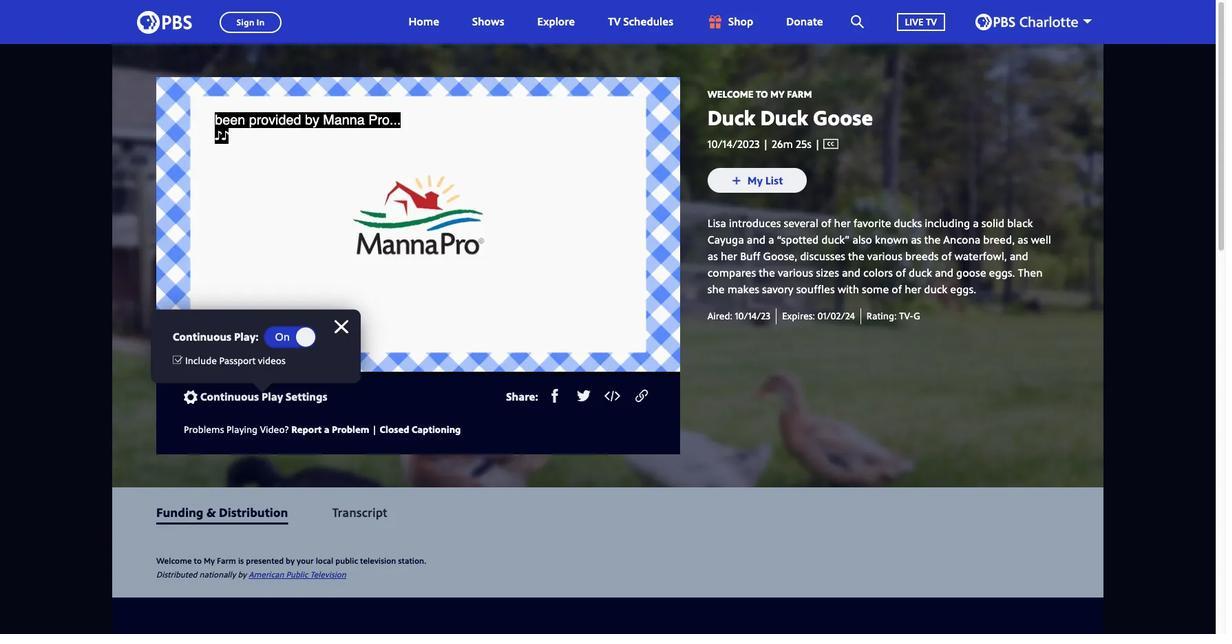 Task type: describe. For each thing, give the bounding box(es) containing it.
of right some in the right of the page
[[892, 282, 902, 297]]

1 horizontal spatial |
[[763, 136, 769, 151]]

including
[[925, 216, 970, 231]]

1 duck from the left
[[707, 103, 755, 131]]

funding & distribution
[[156, 504, 288, 520]]

closed
[[380, 422, 409, 435]]

tv inside the live tv link
[[926, 15, 937, 28]]

1 vertical spatial by
[[238, 568, 247, 580]]

continuous for continuous play:
[[173, 329, 231, 344]]

tab list containing funding & distribution
[[112, 487, 1103, 537]]

explore link
[[524, 0, 589, 44]]

shows
[[472, 14, 504, 29]]

funding & distribution tab panel
[[112, 537, 1103, 597]]

welcome to my farm link
[[707, 87, 812, 101]]

presented
[[246, 555, 284, 566]]

local
[[316, 555, 333, 566]]

pbs charlotte image
[[975, 14, 1078, 30]]

cayuga
[[707, 232, 744, 247]]

explore
[[537, 14, 575, 29]]

rating:
[[867, 309, 897, 322]]

station.
[[398, 555, 426, 566]]

she
[[707, 282, 725, 297]]

continuous play: tooltip
[[151, 309, 361, 384]]

pbs image
[[137, 7, 192, 38]]

television
[[360, 555, 396, 566]]

expires:
[[782, 309, 815, 322]]

to for duck
[[756, 87, 768, 101]]

0 horizontal spatial the
[[759, 265, 775, 280]]

souffles
[[796, 282, 835, 297]]

0 horizontal spatial as
[[707, 249, 718, 264]]

goose
[[956, 265, 986, 280]]

problems playing video? report a problem | closed captioning
[[184, 422, 461, 435]]

to for is
[[194, 555, 202, 566]]

tv schedules
[[608, 14, 673, 29]]

goose
[[813, 103, 873, 131]]

live tv
[[905, 15, 937, 28]]

american public television link
[[249, 568, 346, 580]]

live tv link
[[883, 0, 959, 44]]

colors
[[863, 265, 893, 280]]

continuous for continuous play settings
[[200, 389, 259, 404]]

0 vertical spatial by
[[286, 555, 295, 566]]

facebook image
[[548, 389, 562, 403]]

continuous play settings
[[200, 389, 327, 404]]

26m
[[772, 136, 793, 151]]

twitter image
[[577, 389, 590, 403]]

several
[[784, 216, 818, 231]]

solid
[[981, 216, 1004, 231]]

home
[[409, 14, 439, 29]]

farm for duck
[[787, 87, 812, 101]]

video?
[[260, 422, 289, 435]]

1 horizontal spatial the
[[848, 249, 864, 264]]

closed captioning link
[[380, 422, 461, 435]]

tv schedules link
[[594, 0, 687, 44]]

public
[[335, 555, 358, 566]]

1 vertical spatial her
[[721, 249, 737, 264]]

schedules
[[623, 14, 673, 29]]

distribution
[[219, 504, 288, 520]]

goose,
[[763, 249, 797, 264]]

of down ancona
[[941, 249, 952, 264]]

playing
[[227, 422, 258, 435]]

captioning
[[412, 422, 461, 435]]

buff
[[740, 249, 760, 264]]

0 vertical spatial her
[[834, 216, 851, 231]]

my for is
[[204, 555, 215, 566]]

american
[[249, 568, 284, 580]]

25s
[[796, 136, 812, 151]]

0 vertical spatial eggs.
[[989, 265, 1015, 280]]

report
[[291, 422, 322, 435]]

funding & distribution link
[[156, 504, 288, 520]]

black
[[1007, 216, 1033, 231]]

play:
[[234, 329, 258, 344]]

and left goose on the right top
[[935, 265, 953, 280]]

aired:           10/14/23
[[707, 309, 770, 322]]

10/14/2023 | 26m 25s
[[707, 136, 812, 151]]

lisa
[[707, 216, 726, 231]]

then
[[1018, 265, 1043, 280]]

0 vertical spatial duck
[[909, 265, 932, 280]]

2 horizontal spatial a
[[973, 216, 979, 231]]

2 horizontal spatial the
[[924, 232, 941, 247]]

close image
[[335, 320, 349, 333]]

report a problem button
[[291, 420, 369, 438]]

with
[[838, 282, 859, 297]]

welcome to my farm duck duck goose
[[707, 87, 873, 131]]

breeds
[[905, 249, 939, 264]]

problems
[[184, 422, 224, 435]]

shows link
[[459, 0, 518, 44]]

live
[[905, 15, 923, 28]]

ancona
[[943, 232, 980, 247]]

share:
[[506, 389, 538, 404]]

of up duck"
[[821, 216, 831, 231]]

donate link
[[773, 0, 837, 44]]



Task type: locate. For each thing, give the bounding box(es) containing it.
a left solid
[[973, 216, 979, 231]]

0 horizontal spatial welcome
[[156, 555, 192, 566]]

continuous up include
[[173, 329, 231, 344]]

0 horizontal spatial |
[[372, 422, 377, 435]]

2 horizontal spatial her
[[905, 282, 921, 297]]

0 vertical spatial a
[[973, 216, 979, 231]]

compares
[[707, 265, 756, 280]]

0 horizontal spatial eggs.
[[950, 282, 976, 297]]

by left 'your'
[[286, 555, 295, 566]]

tab list
[[112, 487, 1103, 537]]

to up nationally
[[194, 555, 202, 566]]

0 horizontal spatial farm
[[217, 555, 236, 566]]

|
[[763, 136, 769, 151], [812, 136, 823, 151], [372, 422, 377, 435]]

passport
[[219, 353, 256, 366]]

1 vertical spatial eggs.
[[950, 282, 976, 297]]

1 horizontal spatial eggs.
[[989, 265, 1015, 280]]

to up 10/14/2023 | 26m 25s
[[756, 87, 768, 101]]

my up 26m
[[770, 87, 785, 101]]

a
[[973, 216, 979, 231], [768, 232, 774, 247], [324, 422, 329, 435]]

shop
[[728, 14, 753, 29]]

as
[[911, 232, 921, 247], [1017, 232, 1028, 247], [707, 249, 718, 264]]

tv-
[[899, 309, 913, 322]]

farm for presented
[[217, 555, 236, 566]]

1 horizontal spatial by
[[286, 555, 295, 566]]

01/02/24
[[817, 309, 855, 322]]

0 horizontal spatial duck
[[707, 103, 755, 131]]

transcript
[[332, 504, 387, 520]]

1 vertical spatial the
[[848, 249, 864, 264]]

as down black
[[1017, 232, 1028, 247]]

eggs. down goose on the right top
[[950, 282, 976, 297]]

the up savory
[[759, 265, 775, 280]]

1 horizontal spatial welcome
[[707, 87, 754, 101]]

&
[[206, 504, 216, 520]]

tv left schedules on the top
[[608, 14, 621, 29]]

to
[[756, 87, 768, 101], [194, 555, 202, 566]]

and up with
[[842, 265, 861, 280]]

0 vertical spatial to
[[756, 87, 768, 101]]

a right report
[[324, 422, 329, 435]]

the
[[924, 232, 941, 247], [848, 249, 864, 264], [759, 265, 775, 280]]

a up "goose,"
[[768, 232, 774, 247]]

by down is
[[238, 568, 247, 580]]

my inside the welcome to my farm duck duck goose
[[770, 87, 785, 101]]

1 vertical spatial to
[[194, 555, 202, 566]]

my for duck
[[770, 87, 785, 101]]

nationally
[[199, 568, 236, 580]]

0 vertical spatial welcome
[[707, 87, 754, 101]]

favorite
[[853, 216, 891, 231]]

your
[[297, 555, 314, 566]]

0 vertical spatial my
[[770, 87, 785, 101]]

my
[[770, 87, 785, 101], [204, 555, 215, 566]]

waterfowl,
[[954, 249, 1007, 264]]

welcome inside welcome to my farm is presented by your local public television station. distributed nationally by american public television
[[156, 555, 192, 566]]

my inside welcome to my farm is presented by your local public television station. distributed nationally by american public television
[[204, 555, 215, 566]]

0 vertical spatial continuous
[[173, 329, 231, 344]]

funding
[[156, 504, 203, 520]]

and up then
[[1010, 249, 1028, 264]]

farm left is
[[217, 555, 236, 566]]

tv
[[608, 14, 621, 29], [926, 15, 937, 28]]

the up breeds on the top right of the page
[[924, 232, 941, 247]]

welcome for is
[[156, 555, 192, 566]]

1 horizontal spatial duck
[[760, 103, 808, 131]]

duck"
[[821, 232, 850, 247]]

as down cayuga
[[707, 249, 718, 264]]

duck
[[707, 103, 755, 131], [760, 103, 808, 131]]

donate
[[786, 14, 823, 29]]

0 horizontal spatial tv
[[608, 14, 621, 29]]

sizes
[[816, 265, 839, 280]]

aired:
[[707, 309, 733, 322]]

1 horizontal spatial her
[[834, 216, 851, 231]]

farm inside the welcome to my farm duck duck goose
[[787, 87, 812, 101]]

1 vertical spatial continuous
[[200, 389, 259, 404]]

1 vertical spatial welcome
[[156, 555, 192, 566]]

her up compares
[[721, 249, 737, 264]]

farm inside welcome to my farm is presented by your local public television station. distributed nationally by american public television
[[217, 555, 236, 566]]

her
[[834, 216, 851, 231], [721, 249, 737, 264], [905, 282, 921, 297]]

various down "goose,"
[[778, 265, 813, 280]]

is
[[238, 555, 244, 566]]

"spotted
[[777, 232, 819, 247]]

and down 'introduces' at the right of page
[[747, 232, 765, 247]]

1 horizontal spatial farm
[[787, 87, 812, 101]]

| left "closed"
[[372, 422, 377, 435]]

2 vertical spatial the
[[759, 265, 775, 280]]

the down also
[[848, 249, 864, 264]]

distributed
[[156, 568, 197, 580]]

farm
[[787, 87, 812, 101], [217, 555, 236, 566]]

my up nationally
[[204, 555, 215, 566]]

public
[[286, 568, 308, 580]]

tv right the live
[[926, 15, 937, 28]]

0 vertical spatial various
[[867, 249, 902, 264]]

| right 26m
[[812, 136, 823, 151]]

of
[[821, 216, 831, 231], [941, 249, 952, 264], [896, 265, 906, 280], [892, 282, 902, 297]]

continuous
[[173, 329, 231, 344], [200, 389, 259, 404]]

farm up 25s at the right
[[787, 87, 812, 101]]

continuous inside continuous play: tooltip
[[173, 329, 231, 344]]

well
[[1031, 232, 1051, 247]]

some
[[862, 282, 889, 297]]

various down known
[[867, 249, 902, 264]]

0 horizontal spatial to
[[194, 555, 202, 566]]

videos
[[258, 353, 286, 366]]

2 horizontal spatial |
[[812, 136, 823, 151]]

known
[[875, 232, 908, 247]]

also
[[852, 232, 872, 247]]

lisa introduces several of her favorite ducks including a solid black cayuga and a "spotted duck" also known as the ancona breed, as well as her buff goose, discusses the various breeds of waterfowl, and compares the various sizes and colors of duck and goose eggs. then she makes savory souffles with some of her duck eggs.
[[707, 216, 1051, 297]]

1 horizontal spatial a
[[768, 232, 774, 247]]

tv inside tv schedules link
[[608, 14, 621, 29]]

0 horizontal spatial various
[[778, 265, 813, 280]]

1 vertical spatial a
[[768, 232, 774, 247]]

television
[[310, 568, 346, 580]]

ducks
[[894, 216, 922, 231]]

1 vertical spatial various
[[778, 265, 813, 280]]

include passport videos
[[185, 353, 286, 366]]

0 horizontal spatial my
[[204, 555, 215, 566]]

0 vertical spatial the
[[924, 232, 941, 247]]

welcome inside the welcome to my farm duck duck goose
[[707, 87, 754, 101]]

settings
[[286, 389, 327, 404]]

0 horizontal spatial her
[[721, 249, 737, 264]]

duck up 10/14/2023
[[707, 103, 755, 131]]

to inside the welcome to my farm duck duck goose
[[756, 87, 768, 101]]

welcome for duck
[[707, 87, 754, 101]]

welcome
[[707, 87, 754, 101], [156, 555, 192, 566]]

| left 26m
[[763, 136, 769, 151]]

2 duck from the left
[[760, 103, 808, 131]]

1 horizontal spatial my
[[770, 87, 785, 101]]

g
[[913, 309, 920, 322]]

0 horizontal spatial by
[[238, 568, 247, 580]]

search image
[[851, 15, 864, 28]]

continuous up playing
[[200, 389, 259, 404]]

transcript link
[[332, 504, 387, 520]]

her up duck"
[[834, 216, 851, 231]]

discusses
[[800, 249, 845, 264]]

shop link
[[693, 0, 767, 44]]

welcome to my farm is presented by your local public television station. distributed nationally by american public television
[[156, 555, 426, 580]]

1 vertical spatial my
[[204, 555, 215, 566]]

2 vertical spatial a
[[324, 422, 329, 435]]

expires:         01/02/24
[[782, 309, 855, 322]]

1 horizontal spatial to
[[756, 87, 768, 101]]

to inside welcome to my farm is presented by your local public television station. distributed nationally by american public television
[[194, 555, 202, 566]]

duck up 26m
[[760, 103, 808, 131]]

1 horizontal spatial various
[[867, 249, 902, 264]]

10/14/23
[[735, 309, 770, 322]]

include
[[185, 353, 217, 366]]

and
[[747, 232, 765, 247], [1010, 249, 1028, 264], [842, 265, 861, 280], [935, 265, 953, 280]]

2 vertical spatial her
[[905, 282, 921, 297]]

0 vertical spatial farm
[[787, 87, 812, 101]]

1 vertical spatial farm
[[217, 555, 236, 566]]

by
[[286, 555, 295, 566], [238, 568, 247, 580]]

welcome up distributed
[[156, 555, 192, 566]]

0 horizontal spatial a
[[324, 422, 329, 435]]

1 vertical spatial duck
[[924, 282, 947, 297]]

continuous play:
[[173, 329, 258, 344]]

1 horizontal spatial tv
[[926, 15, 937, 28]]

welcome up 10/14/2023
[[707, 87, 754, 101]]

2 horizontal spatial as
[[1017, 232, 1028, 247]]

1 horizontal spatial as
[[911, 232, 921, 247]]

introduces
[[729, 216, 781, 231]]

breed,
[[983, 232, 1015, 247]]

10/14/2023
[[707, 136, 760, 151]]

makes
[[727, 282, 759, 297]]

her up g
[[905, 282, 921, 297]]

of right colors
[[896, 265, 906, 280]]

play
[[262, 389, 283, 404]]

as up breeds on the top right of the page
[[911, 232, 921, 247]]

rating: tv-g
[[867, 309, 920, 322]]

eggs. down waterfowl,
[[989, 265, 1015, 280]]

savory
[[762, 282, 793, 297]]



Task type: vqa. For each thing, say whether or not it's contained in the screenshot.
Video thumbnail: Welcome to My Farm The Chicks Are Coming!
no



